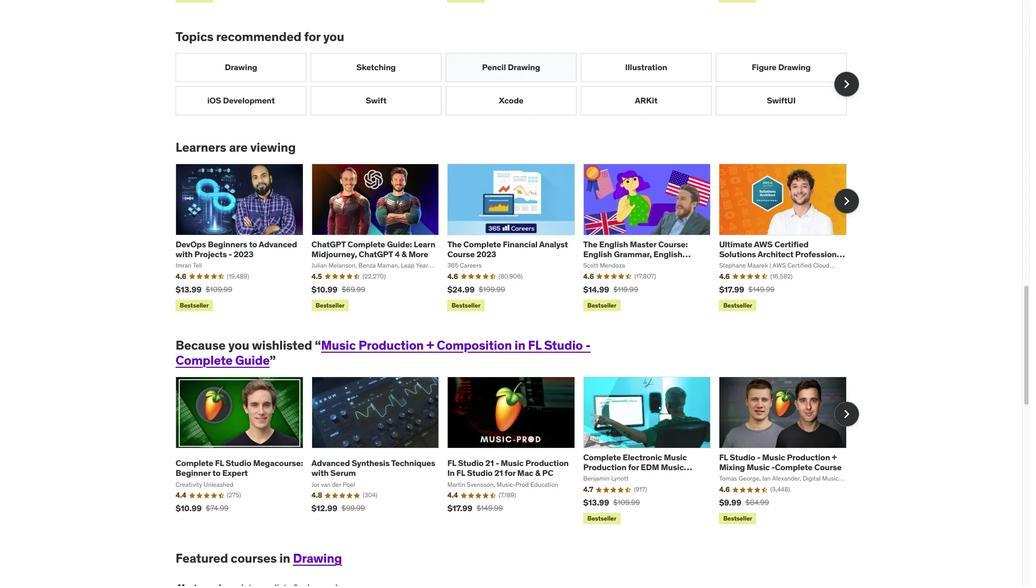 Task type: vqa. For each thing, say whether or not it's contained in the screenshot.
Share
no



Task type: locate. For each thing, give the bounding box(es) containing it.
1 vertical spatial &
[[535, 468, 541, 478]]

chatgpt complete guide: learn midjourney, chatgpt 4 & more link
[[312, 239, 436, 259]]

drawing
[[225, 62, 257, 72], [508, 62, 540, 72], [779, 62, 811, 72], [293, 551, 342, 567]]

advanced right beginners
[[259, 239, 297, 249]]

1 next image from the top
[[839, 76, 855, 92]]

next image for learners are viewing
[[839, 193, 855, 209]]

illustration
[[625, 62, 667, 72]]

1 horizontal spatial with
[[312, 468, 329, 478]]

1 vertical spatial course
[[815, 462, 842, 472]]

0 vertical spatial you
[[323, 29, 344, 45]]

in right courses
[[280, 551, 290, 567]]

beginners
[[208, 239, 247, 249]]

carousel element for "
[[176, 377, 860, 527]]

ultimate aws certified solutions architect professional 2023
[[719, 239, 844, 269]]

next image for topics recommended for you
[[839, 76, 855, 92]]

1 vertical spatial carousel element
[[176, 164, 860, 314]]

1 horizontal spatial to
[[249, 239, 257, 249]]

2023 inside devops beginners to advanced with projects - 2023
[[234, 249, 254, 259]]

studio
[[544, 337, 583, 354], [730, 452, 756, 463], [226, 458, 251, 468], [458, 458, 484, 468], [467, 468, 493, 478]]

learners
[[176, 139, 226, 155]]

topics recommended for you
[[176, 29, 344, 45]]

0 horizontal spatial +
[[427, 337, 434, 354]]

with left the projects
[[176, 249, 193, 259]]

2 carousel element from the top
[[176, 164, 860, 314]]

sketching link
[[311, 53, 442, 82]]

devops beginners to advanced with projects - 2023 link
[[176, 239, 297, 259]]

0 vertical spatial in
[[515, 337, 526, 354]]

2 the from the left
[[583, 239, 598, 249]]

-
[[229, 249, 232, 259], [586, 337, 591, 354], [757, 452, 761, 463], [496, 458, 499, 468], [772, 462, 775, 472]]

guide:
[[387, 239, 412, 249]]

in
[[515, 337, 526, 354], [280, 551, 290, 567]]

music production + composition in fl studio - complete guide link
[[176, 337, 591, 368]]

1 horizontal spatial you
[[323, 29, 344, 45]]

you
[[323, 29, 344, 45], [228, 337, 249, 354]]

next image
[[839, 406, 855, 422]]

0 vertical spatial drawing link
[[176, 53, 307, 82]]

the up speaking
[[583, 239, 598, 249]]

1 horizontal spatial &
[[535, 468, 541, 478]]

1 horizontal spatial the
[[583, 239, 598, 249]]

swift link
[[311, 86, 442, 115]]

for inside complete electronic music production for edm music producers
[[628, 462, 639, 472]]

0 horizontal spatial 21
[[486, 458, 494, 468]]

chatgpt complete guide: learn midjourney, chatgpt 4 & more
[[312, 239, 436, 259]]

advanced left synthesis
[[312, 458, 350, 468]]

because you wishlisted "
[[176, 337, 321, 354]]

1 horizontal spatial +
[[832, 452, 837, 463]]

the
[[448, 239, 462, 249], [583, 239, 598, 249]]

0 horizontal spatial advanced
[[259, 239, 297, 249]]

the inside the complete financial analyst course 2023
[[448, 239, 462, 249]]

2023 right the projects
[[234, 249, 254, 259]]

1 horizontal spatial 2023
[[477, 249, 496, 259]]

&
[[402, 249, 407, 259], [535, 468, 541, 478]]

drawing inside 'link'
[[508, 62, 540, 72]]

1 horizontal spatial 21
[[495, 468, 503, 478]]

to left the expert
[[213, 468, 221, 478]]

& left pc
[[535, 468, 541, 478]]

the inside the english master course: english grammar, english speaking
[[583, 239, 598, 249]]

1 vertical spatial next image
[[839, 193, 855, 209]]

carousel element
[[176, 53, 860, 115], [176, 164, 860, 314], [176, 377, 860, 527]]

techniques
[[391, 458, 435, 468]]

architect
[[758, 249, 794, 259]]

1 vertical spatial +
[[832, 452, 837, 463]]

complete
[[348, 239, 385, 249], [464, 239, 501, 249], [176, 352, 233, 368], [583, 452, 621, 463], [176, 458, 213, 468], [775, 462, 813, 472]]

course
[[448, 249, 475, 259], [815, 462, 842, 472]]

1 the from the left
[[448, 239, 462, 249]]

to
[[249, 239, 257, 249], [213, 468, 221, 478]]

1 horizontal spatial course
[[815, 462, 842, 472]]

the english master course: english grammar, english speaking
[[583, 239, 688, 269]]

2 horizontal spatial 2023
[[719, 259, 739, 269]]

0 vertical spatial with
[[176, 249, 193, 259]]

the complete financial analyst course 2023
[[448, 239, 568, 259]]

in right composition
[[515, 337, 526, 354]]

advanced
[[259, 239, 297, 249], [312, 458, 350, 468]]

carousel element containing drawing
[[176, 53, 860, 115]]

1 horizontal spatial for
[[505, 468, 516, 478]]

swiftui link
[[716, 86, 847, 115]]

figure drawing link
[[716, 53, 847, 82]]

0 horizontal spatial with
[[176, 249, 193, 259]]

pc
[[542, 468, 554, 478]]

grammar,
[[614, 249, 652, 259]]

mixing
[[719, 462, 745, 472]]

next image
[[839, 76, 855, 92], [839, 193, 855, 209]]

music inside the music production + composition in fl studio - complete guide
[[321, 337, 356, 354]]

courses
[[231, 551, 277, 567]]

advanced inside advanced synthesis techniques with serum
[[312, 458, 350, 468]]

1 horizontal spatial in
[[515, 337, 526, 354]]

0 vertical spatial to
[[249, 239, 257, 249]]

complete inside the music production + composition in fl studio - complete guide
[[176, 352, 233, 368]]

fl
[[528, 337, 542, 354], [719, 452, 728, 463], [215, 458, 224, 468], [448, 458, 456, 468], [457, 468, 465, 478]]

1 vertical spatial advanced
[[312, 458, 350, 468]]

ultimate
[[719, 239, 753, 249]]

1 carousel element from the top
[[176, 53, 860, 115]]

chatgpt
[[312, 239, 346, 249], [359, 249, 393, 259]]

0 horizontal spatial course
[[448, 249, 475, 259]]

advanced inside devops beginners to advanced with projects - 2023
[[259, 239, 297, 249]]

& right '4'
[[402, 249, 407, 259]]

2023
[[234, 249, 254, 259], [477, 249, 496, 259], [719, 259, 739, 269]]

0 horizontal spatial for
[[304, 29, 321, 45]]

0 vertical spatial carousel element
[[176, 53, 860, 115]]

0 vertical spatial course
[[448, 249, 475, 259]]

fl inside the fl studio - music production + mixing music -complete course
[[719, 452, 728, 463]]

speaking
[[583, 259, 620, 269]]

english up speaking
[[600, 239, 628, 249]]

with
[[176, 249, 193, 259], [312, 468, 329, 478]]

1 horizontal spatial advanced
[[312, 458, 350, 468]]

course:
[[658, 239, 688, 249]]

music
[[321, 337, 356, 354], [664, 452, 687, 463], [763, 452, 786, 463], [501, 458, 524, 468], [661, 462, 684, 472], [747, 462, 770, 472]]

carousel element containing complete electronic music production for edm music producers
[[176, 377, 860, 527]]

master
[[630, 239, 657, 249]]

3 carousel element from the top
[[176, 377, 860, 527]]

xcode link
[[446, 86, 577, 115]]

because
[[176, 337, 226, 354]]

+ inside the fl studio - music production + mixing music -complete course
[[832, 452, 837, 463]]

guide
[[235, 352, 270, 368]]

with left serum
[[312, 468, 329, 478]]

1 vertical spatial you
[[228, 337, 249, 354]]

- inside fl studio 21 - music production in fl studio 21 for mac & pc
[[496, 458, 499, 468]]

0 vertical spatial advanced
[[259, 239, 297, 249]]

1 vertical spatial to
[[213, 468, 221, 478]]

to right beginners
[[249, 239, 257, 249]]

ios development link
[[176, 86, 307, 115]]

2 horizontal spatial for
[[628, 462, 639, 472]]

studio inside the music production + composition in fl studio - complete guide
[[544, 337, 583, 354]]

production inside fl studio 21 - music production in fl studio 21 for mac & pc
[[526, 458, 569, 468]]

+
[[427, 337, 434, 354], [832, 452, 837, 463]]

complete inside the complete financial analyst course 2023
[[464, 239, 501, 249]]

0 vertical spatial +
[[427, 337, 434, 354]]

fl studio 21 - music production in fl studio 21 for mac & pc link
[[448, 458, 569, 478]]

0 horizontal spatial to
[[213, 468, 221, 478]]

0 vertical spatial &
[[402, 249, 407, 259]]

pencil drawing link
[[446, 53, 577, 82]]

xcode
[[499, 95, 524, 106]]

21
[[486, 458, 494, 468], [495, 468, 503, 478]]

the right learn
[[448, 239, 462, 249]]

production
[[359, 337, 424, 354], [787, 452, 830, 463], [526, 458, 569, 468], [583, 462, 627, 472]]

the complete financial analyst course 2023 link
[[448, 239, 568, 259]]

2 vertical spatial carousel element
[[176, 377, 860, 527]]

ios
[[207, 95, 221, 106]]

complete inside 'chatgpt complete guide: learn midjourney, chatgpt 4 & more'
[[348, 239, 385, 249]]

0 horizontal spatial you
[[228, 337, 249, 354]]

production inside complete electronic music production for edm music producers
[[583, 462, 627, 472]]

complete inside the fl studio - music production + mixing music -complete course
[[775, 462, 813, 472]]

2 next image from the top
[[839, 193, 855, 209]]

0 horizontal spatial &
[[402, 249, 407, 259]]

featured courses in drawing
[[176, 551, 342, 567]]

for
[[304, 29, 321, 45], [628, 462, 639, 472], [505, 468, 516, 478]]

1 vertical spatial in
[[280, 551, 290, 567]]

to inside devops beginners to advanced with projects - 2023
[[249, 239, 257, 249]]

2023 left the financial
[[477, 249, 496, 259]]

studio inside the fl studio - music production + mixing music -complete course
[[730, 452, 756, 463]]

with inside advanced synthesis techniques with serum
[[312, 468, 329, 478]]

are
[[229, 139, 248, 155]]

2023 down ultimate
[[719, 259, 739, 269]]

music production + composition in fl studio - complete guide
[[176, 337, 591, 368]]

pencil
[[482, 62, 506, 72]]

complete inside complete fl studio megacourse: beginner to expert
[[176, 458, 213, 468]]

1 vertical spatial with
[[312, 468, 329, 478]]

recommended
[[216, 29, 302, 45]]

0 horizontal spatial the
[[448, 239, 462, 249]]

0 horizontal spatial 2023
[[234, 249, 254, 259]]

fl inside complete fl studio megacourse: beginner to expert
[[215, 458, 224, 468]]

complete fl studio megacourse: beginner to expert
[[176, 458, 303, 478]]

0 vertical spatial next image
[[839, 76, 855, 92]]

english right grammar,
[[654, 249, 683, 259]]



Task type: describe. For each thing, give the bounding box(es) containing it.
to inside complete fl studio megacourse: beginner to expert
[[213, 468, 221, 478]]

advanced synthesis techniques with serum link
[[312, 458, 435, 478]]

development
[[223, 95, 275, 106]]

composition
[[437, 337, 512, 354]]

the for english
[[583, 239, 598, 249]]

complete electronic music production for edm music producers
[[583, 452, 687, 482]]

topics
[[176, 29, 214, 45]]

1 vertical spatial drawing link
[[293, 551, 342, 567]]

carousel element for you
[[176, 53, 860, 115]]

production inside the music production + composition in fl studio - complete guide
[[359, 337, 424, 354]]

with inside devops beginners to advanced with projects - 2023
[[176, 249, 193, 259]]

complete fl studio megacourse: beginner to expert link
[[176, 458, 303, 478]]

projects
[[195, 249, 227, 259]]

1 horizontal spatial chatgpt
[[359, 249, 393, 259]]

fl studio - music production + mixing music -complete course link
[[719, 452, 842, 472]]

learners are viewing
[[176, 139, 296, 155]]

& inside fl studio 21 - music production in fl studio 21 for mac & pc
[[535, 468, 541, 478]]

swift
[[366, 95, 387, 106]]

synthesis
[[352, 458, 390, 468]]

aws
[[754, 239, 773, 249]]

illustration link
[[581, 53, 712, 82]]

viewing
[[250, 139, 296, 155]]

mac
[[518, 468, 534, 478]]

professional
[[795, 249, 844, 259]]

financial
[[503, 239, 538, 249]]

more
[[409, 249, 428, 259]]

4
[[395, 249, 400, 259]]

- inside the music production + composition in fl studio - complete guide
[[586, 337, 591, 354]]

figure drawing
[[752, 62, 811, 72]]

devops beginners to advanced with projects - 2023
[[176, 239, 297, 259]]

fl studio - music production + mixing music -complete course
[[719, 452, 842, 472]]

for inside fl studio 21 - music production in fl studio 21 for mac & pc
[[505, 468, 516, 478]]

the for course
[[448, 239, 462, 249]]

edm
[[641, 462, 659, 472]]

"
[[270, 352, 276, 368]]

solutions
[[719, 249, 756, 259]]

complete electronic music production for edm music producers link
[[583, 452, 693, 482]]

certified
[[775, 239, 809, 249]]

featured
[[176, 551, 228, 567]]

ios development
[[207, 95, 275, 106]]

analyst
[[539, 239, 568, 249]]

figure
[[752, 62, 777, 72]]

2023 inside the complete financial analyst course 2023
[[477, 249, 496, 259]]

midjourney,
[[312, 249, 357, 259]]

the english master course: english grammar, english speaking link
[[583, 239, 691, 269]]

learn
[[414, 239, 436, 249]]

0 horizontal spatial in
[[280, 551, 290, 567]]

course inside the fl studio - music production + mixing music -complete course
[[815, 462, 842, 472]]

electronic
[[623, 452, 662, 463]]

beginner
[[176, 468, 211, 478]]

production inside the fl studio - music production + mixing music -complete course
[[787, 452, 830, 463]]

+ inside the music production + composition in fl studio - complete guide
[[427, 337, 434, 354]]

0 horizontal spatial chatgpt
[[312, 239, 346, 249]]

2023 inside the ultimate aws certified solutions architect professional 2023
[[719, 259, 739, 269]]

english left grammar,
[[583, 249, 612, 259]]

arkit
[[635, 95, 658, 106]]

serum
[[330, 468, 356, 478]]

advanced synthesis techniques with serum
[[312, 458, 435, 478]]

devops
[[176, 239, 206, 249]]

megacourse:
[[253, 458, 303, 468]]

in
[[448, 468, 455, 478]]

expert
[[222, 468, 248, 478]]

- inside devops beginners to advanced with projects - 2023
[[229, 249, 232, 259]]

& inside 'chatgpt complete guide: learn midjourney, chatgpt 4 & more'
[[402, 249, 407, 259]]

"
[[315, 337, 321, 354]]

arkit link
[[581, 86, 712, 115]]

studio inside complete fl studio megacourse: beginner to expert
[[226, 458, 251, 468]]

swiftui
[[767, 95, 796, 106]]

fl inside the music production + composition in fl studio - complete guide
[[528, 337, 542, 354]]

music inside fl studio 21 - music production in fl studio 21 for mac & pc
[[501, 458, 524, 468]]

in inside the music production + composition in fl studio - complete guide
[[515, 337, 526, 354]]

sketching
[[357, 62, 396, 72]]

pencil drawing
[[482, 62, 540, 72]]

carousel element containing devops beginners to advanced with projects - 2023
[[176, 164, 860, 314]]

course inside the complete financial analyst course 2023
[[448, 249, 475, 259]]

complete inside complete electronic music production for edm music producers
[[583, 452, 621, 463]]

ultimate aws certified solutions architect professional 2023 link
[[719, 239, 845, 269]]

producers
[[583, 472, 623, 482]]

wishlisted
[[252, 337, 312, 354]]

fl studio 21 - music production in fl studio 21 for mac & pc
[[448, 458, 569, 478]]



